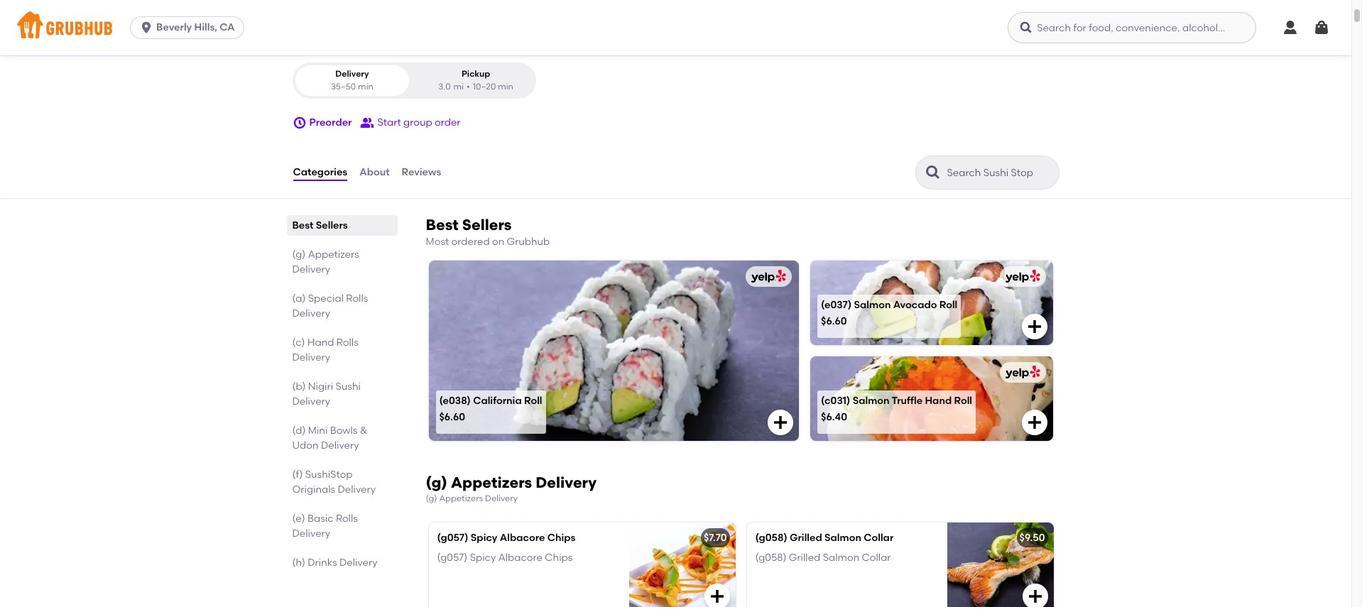 Task type: locate. For each thing, give the bounding box(es) containing it.
min
[[358, 81, 374, 91], [498, 81, 514, 91]]

(a)
[[292, 293, 306, 305]]

spicy
[[471, 532, 498, 544], [470, 552, 496, 564]]

2 min from the left
[[498, 81, 514, 91]]

rolls inside (c) hand rolls delivery
[[337, 337, 359, 349]]

yelp image
[[749, 270, 787, 284], [1004, 270, 1041, 284], [1004, 366, 1041, 380]]

rolls right "special" on the left of page
[[346, 293, 368, 305]]

1 vertical spatial $6.60
[[439, 412, 465, 424]]

1 vertical spatial (g)
[[426, 474, 447, 492]]

delivery inside '(a) special rolls delivery'
[[292, 308, 330, 320]]

(g057) spicy albacore chips
[[437, 532, 576, 544], [437, 552, 573, 564]]

1 vertical spatial (g057)
[[437, 552, 468, 564]]

(g)
[[292, 249, 306, 261], [426, 474, 447, 492], [426, 494, 437, 504]]

0 horizontal spatial sellers
[[316, 220, 348, 232]]

1 horizontal spatial sellers
[[462, 216, 512, 234]]

svg image inside the preorder button
[[292, 116, 307, 130]]

delivery inside (b) nigiri sushi delivery
[[292, 396, 330, 408]]

1 vertical spatial appetizers
[[451, 474, 532, 492]]

$6.60
[[821, 316, 847, 328], [439, 412, 465, 424]]

hand inside (c) hand rolls delivery
[[308, 337, 334, 349]]

10–20
[[473, 81, 496, 91]]

about
[[360, 166, 390, 178]]

1 vertical spatial grilled
[[789, 552, 821, 564]]

rolls down '(a) special rolls delivery'
[[337, 337, 359, 349]]

roll right avocado at right
[[940, 299, 958, 311]]

mini
[[308, 425, 328, 437]]

min right 35–50
[[358, 81, 374, 91]]

(b)
[[292, 381, 306, 393]]

$6.60 inside the (e037) salmon avocado roll $6.60
[[821, 316, 847, 328]]

(g) inside (g) appetizers delivery
[[292, 249, 306, 261]]

avocado
[[894, 299, 937, 311]]

rolls right basic
[[336, 513, 358, 525]]

sellers up (g) appetizers delivery
[[316, 220, 348, 232]]

$6.60 down "(e038)"
[[439, 412, 465, 424]]

0 horizontal spatial min
[[358, 81, 374, 91]]

rolls for (e) basic rolls delivery
[[336, 513, 358, 525]]

grilled
[[790, 532, 822, 544], [789, 552, 821, 564]]

sellers
[[462, 216, 512, 234], [316, 220, 348, 232]]

people icon image
[[361, 116, 375, 130]]

delivery inside delivery 35–50 min
[[335, 69, 369, 79]]

chips
[[548, 532, 576, 544], [545, 552, 573, 564]]

preorder button
[[292, 110, 352, 136]]

1 (g057) spicy albacore chips from the top
[[437, 532, 576, 544]]

2 vertical spatial rolls
[[336, 513, 358, 525]]

appetizers for (g) appetizers delivery
[[308, 249, 359, 261]]

reviews button
[[401, 147, 442, 198]]

reviews
[[402, 166, 441, 178]]

ca
[[220, 21, 235, 33]]

0 vertical spatial rolls
[[346, 293, 368, 305]]

start group order button
[[361, 110, 461, 136]]

roll right truffle
[[955, 395, 973, 407]]

bowls
[[330, 425, 358, 437]]

start group order
[[378, 116, 461, 129]]

(g) appetizers delivery (g) appetizers delivery
[[426, 474, 597, 504]]

1 vertical spatial hand
[[925, 395, 952, 407]]

min right 10–20
[[498, 81, 514, 91]]

0 vertical spatial (g)
[[292, 249, 306, 261]]

Search Sushi Stop search field
[[946, 166, 1055, 180]]

originals
[[292, 484, 335, 496]]

2 (g057) from the top
[[437, 552, 468, 564]]

best
[[426, 216, 459, 234], [292, 220, 314, 232]]

best sellers
[[292, 220, 348, 232]]

roll
[[940, 299, 958, 311], [524, 395, 542, 407], [955, 395, 973, 407]]

(e037)
[[821, 299, 852, 311]]

best inside best sellers most ordered on grubhub
[[426, 216, 459, 234]]

hand right (c)
[[308, 337, 334, 349]]

sellers up on
[[462, 216, 512, 234]]

0 vertical spatial (g058)
[[756, 532, 788, 544]]

group
[[404, 116, 432, 129]]

(g058) grilled salmon collar
[[756, 532, 894, 544], [756, 552, 891, 564]]

0 horizontal spatial hand
[[308, 337, 334, 349]]

appetizers
[[308, 249, 359, 261], [451, 474, 532, 492], [439, 494, 483, 504]]

(g) appetizers delivery
[[292, 249, 359, 276]]

roll inside (e038) california roll $6.60
[[524, 395, 542, 407]]

1 vertical spatial (g058)
[[756, 552, 787, 564]]

Search for food, convenience, alcohol... search field
[[1008, 12, 1257, 43]]

0 vertical spatial spicy
[[471, 532, 498, 544]]

(g) for (g) appetizers delivery
[[292, 249, 306, 261]]

udon
[[292, 440, 319, 452]]

svg image
[[1282, 19, 1299, 36], [1314, 19, 1331, 36], [139, 21, 154, 35], [292, 116, 307, 130], [772, 414, 789, 431], [1027, 414, 1044, 431]]

(g057)
[[437, 532, 469, 544], [437, 552, 468, 564]]

1 horizontal spatial $6.60
[[821, 316, 847, 328]]

1 vertical spatial spicy
[[470, 552, 496, 564]]

drinks
[[308, 557, 337, 569]]

(g) for (g) appetizers delivery (g) appetizers delivery
[[426, 474, 447, 492]]

(d)
[[292, 425, 306, 437]]

(e037) salmon avocado roll $6.60
[[821, 299, 958, 328]]

option group
[[292, 63, 536, 99]]

delivery inside (c) hand rolls delivery
[[292, 352, 330, 364]]

rolls
[[346, 293, 368, 305], [337, 337, 359, 349], [336, 513, 358, 525]]

$6.60 inside (e038) california roll $6.60
[[439, 412, 465, 424]]

1 min from the left
[[358, 81, 374, 91]]

svg image
[[1020, 21, 1034, 35], [1027, 319, 1044, 336], [709, 588, 726, 605], [1027, 588, 1044, 605]]

0 horizontal spatial best
[[292, 220, 314, 232]]

roll right california at left bottom
[[524, 395, 542, 407]]

(g058)
[[756, 532, 788, 544], [756, 552, 787, 564]]

0 horizontal spatial $6.60
[[439, 412, 465, 424]]

delivery 35–50 min
[[331, 69, 374, 91]]

main navigation navigation
[[0, 0, 1352, 55]]

option group containing delivery 35–50 min
[[292, 63, 536, 99]]

rolls inside '(a) special rolls delivery'
[[346, 293, 368, 305]]

(h) drinks delivery
[[292, 557, 378, 569]]

about button
[[359, 147, 390, 198]]

3.0
[[439, 81, 451, 91]]

appetizers inside (g) appetizers delivery
[[308, 249, 359, 261]]

sellers for best sellers
[[316, 220, 348, 232]]

1 vertical spatial rolls
[[337, 337, 359, 349]]

hand right truffle
[[925, 395, 952, 407]]

collar
[[864, 532, 894, 544], [862, 552, 891, 564]]

sushi
[[336, 381, 361, 393]]

rolls inside (e) basic rolls delivery
[[336, 513, 358, 525]]

0 vertical spatial hand
[[308, 337, 334, 349]]

1 horizontal spatial best
[[426, 216, 459, 234]]

1 vertical spatial albacore
[[498, 552, 543, 564]]

0 vertical spatial (g057)
[[437, 532, 469, 544]]

0 vertical spatial (g057) spicy albacore chips
[[437, 532, 576, 544]]

sellers inside best sellers most ordered on grubhub
[[462, 216, 512, 234]]

best up most
[[426, 216, 459, 234]]

categories
[[293, 166, 348, 178]]

beverly
[[156, 21, 192, 33]]

pickup
[[462, 69, 490, 79]]

ordered
[[452, 236, 490, 248]]

0 vertical spatial $6.60
[[821, 316, 847, 328]]

salmon
[[854, 299, 891, 311], [853, 395, 890, 407], [825, 532, 862, 544], [823, 552, 860, 564]]

1 vertical spatial (g057) spicy albacore chips
[[437, 552, 573, 564]]

hills,
[[194, 21, 217, 33]]

delivery
[[335, 69, 369, 79], [292, 264, 330, 276], [292, 308, 330, 320], [292, 352, 330, 364], [292, 396, 330, 408], [321, 440, 359, 452], [536, 474, 597, 492], [338, 484, 376, 496], [485, 494, 518, 504], [292, 528, 330, 540], [340, 557, 378, 569]]

0 vertical spatial (g058) grilled salmon collar
[[756, 532, 894, 544]]

albacore
[[500, 532, 545, 544], [498, 552, 543, 564]]

nigiri
[[308, 381, 333, 393]]

1 horizontal spatial hand
[[925, 395, 952, 407]]

best sellers most ordered on grubhub
[[426, 216, 550, 248]]

start
[[378, 116, 401, 129]]

1 vertical spatial (g058) grilled salmon collar
[[756, 552, 891, 564]]

0 vertical spatial appetizers
[[308, 249, 359, 261]]

1 horizontal spatial min
[[498, 81, 514, 91]]

1 (g057) from the top
[[437, 532, 469, 544]]

grubhub
[[507, 236, 550, 248]]

&
[[360, 425, 368, 437]]

hand
[[308, 337, 334, 349], [925, 395, 952, 407]]

yelp image for $6.60
[[1004, 270, 1041, 284]]

truffle
[[892, 395, 923, 407]]

$6.60 down (e037)
[[821, 316, 847, 328]]

2 vertical spatial (g)
[[426, 494, 437, 504]]

(b) nigiri sushi delivery
[[292, 381, 361, 408]]

best up (g) appetizers delivery
[[292, 220, 314, 232]]



Task type: describe. For each thing, give the bounding box(es) containing it.
$9.50
[[1020, 532, 1045, 544]]

most
[[426, 236, 449, 248]]

$6.40
[[821, 412, 848, 424]]

pickup 3.0 mi • 10–20 min
[[439, 69, 514, 91]]

roll inside (c031) salmon truffle hand roll $6.40
[[955, 395, 973, 407]]

best for best sellers most ordered on grubhub
[[426, 216, 459, 234]]

best for best sellers
[[292, 220, 314, 232]]

(f) sushistop originals delivery
[[292, 469, 376, 496]]

2 (g057) spicy albacore chips from the top
[[437, 552, 573, 564]]

0 vertical spatial chips
[[548, 532, 576, 544]]

$7.70
[[704, 532, 727, 544]]

(e038)
[[439, 395, 471, 407]]

min inside delivery 35–50 min
[[358, 81, 374, 91]]

california
[[473, 395, 522, 407]]

on
[[492, 236, 505, 248]]

order
[[435, 116, 461, 129]]

1 (g058) grilled salmon collar from the top
[[756, 532, 894, 544]]

beverly hills, ca button
[[130, 16, 250, 39]]

salmon inside the (e037) salmon avocado roll $6.60
[[854, 299, 891, 311]]

(g058) grilled salmon collar image
[[947, 523, 1054, 607]]

(d) mini bowls & udon delivery
[[292, 425, 368, 452]]

35–50
[[331, 81, 356, 91]]

delivery inside the (f) sushistop originals delivery
[[338, 484, 376, 496]]

delivery inside (e) basic rolls delivery
[[292, 528, 330, 540]]

(c031) salmon truffle hand roll $6.40
[[821, 395, 973, 424]]

appetizers for (g) appetizers delivery (g) appetizers delivery
[[451, 474, 532, 492]]

2 (g058) grilled salmon collar from the top
[[756, 552, 891, 564]]

search icon image
[[925, 164, 942, 181]]

(c)
[[292, 337, 305, 349]]

beverly hills, ca
[[156, 21, 235, 33]]

(e)
[[292, 513, 305, 525]]

min inside pickup 3.0 mi • 10–20 min
[[498, 81, 514, 91]]

categories button
[[292, 147, 348, 198]]

0 vertical spatial albacore
[[500, 532, 545, 544]]

preorder
[[309, 116, 352, 129]]

0 vertical spatial grilled
[[790, 532, 822, 544]]

rolls for (a) special rolls delivery
[[346, 293, 368, 305]]

roll inside the (e037) salmon avocado roll $6.60
[[940, 299, 958, 311]]

delivery inside (g) appetizers delivery
[[292, 264, 330, 276]]

1 (g058) from the top
[[756, 532, 788, 544]]

rolls for (c) hand rolls delivery
[[337, 337, 359, 349]]

(g057) spicy albacore chips image
[[629, 523, 736, 607]]

(c) hand rolls delivery
[[292, 337, 359, 364]]

salmon inside (c031) salmon truffle hand roll $6.40
[[853, 395, 890, 407]]

(e038) california roll $6.60
[[439, 395, 542, 424]]

svg image inside beverly hills, ca button
[[139, 21, 154, 35]]

(c031)
[[821, 395, 851, 407]]

1 vertical spatial chips
[[545, 552, 573, 564]]

2 vertical spatial appetizers
[[439, 494, 483, 504]]

svg image inside the main navigation navigation
[[1020, 21, 1034, 35]]

yelp image for roll
[[1004, 366, 1041, 380]]

mi
[[454, 81, 464, 91]]

1 vertical spatial collar
[[862, 552, 891, 564]]

(e) basic rolls delivery
[[292, 513, 358, 540]]

(f)
[[292, 469, 303, 481]]

(h)
[[292, 557, 305, 569]]

(a) special rolls delivery
[[292, 293, 368, 320]]

basic
[[308, 513, 334, 525]]

special
[[308, 293, 344, 305]]

sushistop
[[305, 469, 353, 481]]

hand inside (c031) salmon truffle hand roll $6.40
[[925, 395, 952, 407]]

•
[[467, 81, 470, 91]]

2 (g058) from the top
[[756, 552, 787, 564]]

delivery inside (d) mini bowls & udon delivery
[[321, 440, 359, 452]]

0 vertical spatial collar
[[864, 532, 894, 544]]

sellers for best sellers most ordered on grubhub
[[462, 216, 512, 234]]



Task type: vqa. For each thing, say whether or not it's contained in the screenshot.
Delivery inside the "(d) Mini Bowls & Udon Delivery"
yes



